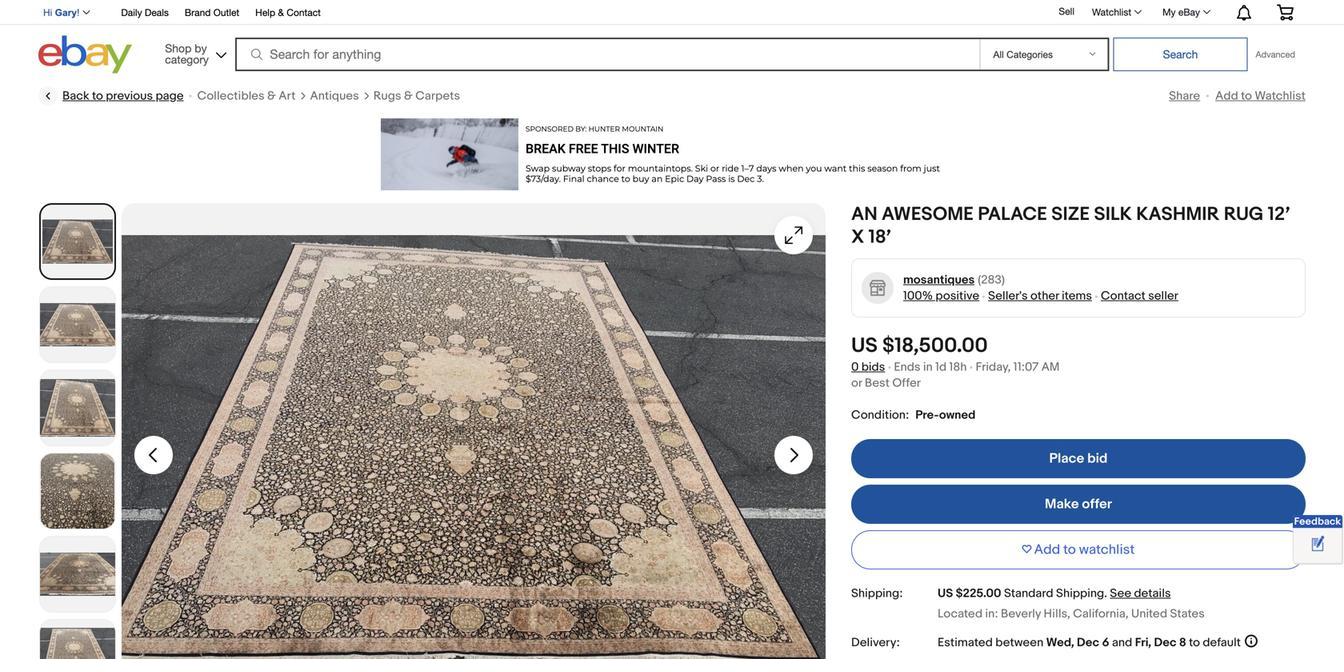 Task type: describe. For each thing, give the bounding box(es) containing it.
collectibles
[[197, 89, 265, 103]]

antiques
[[310, 89, 359, 103]]

picture 3 of 12 image
[[40, 370, 115, 446]]

awesome
[[882, 203, 974, 226]]

help
[[255, 7, 275, 18]]

make offer
[[1045, 496, 1112, 513]]

add to watchlist
[[1215, 89, 1306, 103]]

brand outlet
[[185, 7, 239, 18]]

items
[[1062, 289, 1092, 303]]

bids
[[861, 360, 885, 374]]

rugs & carpets link
[[373, 88, 460, 104]]

my ebay
[[1163, 6, 1200, 18]]

am
[[1041, 360, 1060, 374]]

category
[[165, 53, 209, 66]]

0
[[851, 360, 859, 374]]

an awesome palace size silk kashmir rug 12' x 18'
[[851, 203, 1290, 249]]

standard
[[1004, 586, 1053, 601]]

advertisement region
[[381, 118, 963, 190]]

shop by category banner
[[34, 0, 1306, 78]]

located
[[938, 607, 983, 621]]

mosantiques image
[[861, 272, 894, 304]]

friday, 11:07 am
[[976, 360, 1060, 374]]

to for previous
[[92, 89, 103, 103]]

us $18,500.00
[[851, 334, 988, 358]]

0 bids
[[851, 360, 885, 374]]

(283)
[[978, 273, 1005, 287]]

add to watchlist button
[[851, 530, 1306, 570]]

seller's other items link
[[988, 289, 1092, 303]]

watchlist
[[1079, 542, 1135, 558]]

picture 1 of 12 image
[[41, 205, 114, 278]]

owned
[[939, 408, 976, 422]]

make
[[1045, 496, 1079, 513]]

california,
[[1073, 607, 1129, 621]]

ends in 1d 18h
[[894, 360, 967, 374]]

us for us $225.00 standard shipping . see details located in: beverly hills, california, united states
[[938, 586, 953, 601]]

seller's
[[988, 289, 1028, 303]]

my ebay link
[[1154, 2, 1218, 22]]

antiques link
[[310, 88, 359, 104]]

daily
[[121, 7, 142, 18]]

help & contact
[[255, 7, 321, 18]]

between
[[995, 636, 1043, 650]]

contact seller
[[1101, 289, 1178, 303]]

advanced
[[1256, 49, 1295, 60]]

add for add to watchlist
[[1215, 89, 1238, 103]]

contact seller link
[[1101, 289, 1178, 303]]

us $225.00 standard shipping . see details located in: beverly hills, california, united states
[[938, 586, 1205, 621]]

fri,
[[1135, 636, 1151, 650]]

and
[[1112, 636, 1132, 650]]

12'
[[1268, 203, 1290, 226]]

place
[[1049, 450, 1084, 467]]

an awesome palace size silk kashmir rug 12' x 18' - picture 1 of 12 image
[[122, 203, 826, 659]]

by
[[195, 42, 207, 55]]

picture 4 of 12 image
[[40, 454, 115, 529]]

place bid
[[1049, 450, 1108, 467]]

bid
[[1087, 450, 1108, 467]]

wed,
[[1046, 636, 1074, 650]]

rugs & carpets
[[373, 89, 460, 103]]

pre-
[[915, 408, 939, 422]]

states
[[1170, 607, 1205, 621]]

details
[[1134, 586, 1171, 601]]

in
[[923, 360, 933, 374]]

or best offer
[[851, 376, 921, 390]]

100%
[[903, 289, 933, 303]]

offer
[[892, 376, 921, 390]]

rugs
[[373, 89, 401, 103]]

1 vertical spatial watchlist
[[1255, 89, 1306, 103]]

rug
[[1224, 203, 1264, 226]]

deals
[[145, 7, 169, 18]]

shipping:
[[851, 586, 903, 601]]

palace
[[978, 203, 1047, 226]]

1 dec from the left
[[1077, 636, 1099, 650]]

hi gary !
[[43, 7, 79, 18]]

shop by category button
[[158, 36, 230, 70]]

ends
[[894, 360, 921, 374]]

!
[[77, 7, 79, 18]]

other
[[1030, 289, 1059, 303]]

mosantiques link
[[903, 272, 975, 288]]

back to previous page link
[[38, 86, 184, 106]]

see details link
[[1110, 586, 1171, 601]]

picture 5 of 12 image
[[40, 537, 115, 612]]

share
[[1169, 89, 1200, 103]]

united
[[1131, 607, 1167, 621]]

picture 2 of 12 image
[[40, 287, 115, 362]]

8
[[1179, 636, 1186, 650]]

my
[[1163, 6, 1176, 18]]

& for help
[[278, 7, 284, 18]]

11:07
[[1013, 360, 1039, 374]]



Task type: vqa. For each thing, say whether or not it's contained in the screenshot.
US $18,500.00
yes



Task type: locate. For each thing, give the bounding box(es) containing it.
an
[[851, 203, 877, 226]]

to right back
[[92, 89, 103, 103]]

None submit
[[1113, 38, 1248, 71]]

brand
[[185, 7, 211, 18]]

brand outlet link
[[185, 4, 239, 22]]

6
[[1102, 636, 1109, 650]]

& right help at the top of page
[[278, 7, 284, 18]]

watchlist link
[[1083, 2, 1149, 22]]

1 horizontal spatial dec
[[1154, 636, 1176, 650]]

condition: pre-owned
[[851, 408, 976, 422]]

0 horizontal spatial dec
[[1077, 636, 1099, 650]]

& inside rugs & carpets link
[[404, 89, 413, 103]]

0 vertical spatial contact
[[287, 7, 321, 18]]

shop by category
[[165, 42, 209, 66]]

back to previous page
[[62, 89, 184, 103]]

& right rugs at the left top
[[404, 89, 413, 103]]

100% positive
[[903, 289, 979, 303]]

$18,500.00
[[882, 334, 988, 358]]

1 vertical spatial contact
[[1101, 289, 1146, 303]]

watchlist inside watchlist link
[[1092, 6, 1131, 18]]

1 horizontal spatial add
[[1215, 89, 1238, 103]]

to down the advanced link
[[1241, 89, 1252, 103]]

contact right help at the top of page
[[287, 7, 321, 18]]

.
[[1104, 586, 1107, 601]]

best
[[865, 376, 890, 390]]

positive
[[936, 289, 979, 303]]

watchlist
[[1092, 6, 1131, 18], [1255, 89, 1306, 103]]

$225.00
[[956, 586, 1001, 601]]

& for rugs
[[404, 89, 413, 103]]

none submit inside shop by category 'banner'
[[1113, 38, 1248, 71]]

beverly
[[1001, 607, 1041, 621]]

watchlist right sell
[[1092, 6, 1131, 18]]

0 vertical spatial watchlist
[[1092, 6, 1131, 18]]

delivery:
[[851, 636, 900, 650]]

us inside us $225.00 standard shipping . see details located in: beverly hills, california, united states
[[938, 586, 953, 601]]

collectibles & art link
[[197, 88, 296, 104]]

to
[[92, 89, 103, 103], [1241, 89, 1252, 103], [1063, 542, 1076, 558], [1189, 636, 1200, 650]]

us for us $18,500.00
[[851, 334, 878, 358]]

gary
[[55, 7, 77, 18]]

or
[[851, 376, 862, 390]]

18h
[[949, 360, 967, 374]]

contact inside account navigation
[[287, 7, 321, 18]]

carpets
[[415, 89, 460, 103]]

picture 6 of 12 image
[[40, 620, 115, 659]]

contact left seller
[[1101, 289, 1146, 303]]

help & contact link
[[255, 4, 321, 22]]

make offer link
[[851, 485, 1306, 524]]

0 horizontal spatial watchlist
[[1092, 6, 1131, 18]]

hills,
[[1044, 607, 1070, 621]]

your shopping cart image
[[1276, 4, 1294, 20]]

account navigation
[[34, 0, 1306, 25]]

to for watchlist
[[1241, 89, 1252, 103]]

share button
[[1169, 89, 1200, 103]]

0 vertical spatial add
[[1215, 89, 1238, 103]]

dec left 8
[[1154, 636, 1176, 650]]

seller's other items
[[988, 289, 1092, 303]]

to right 8
[[1189, 636, 1200, 650]]

collectibles & art
[[197, 89, 296, 103]]

daily deals link
[[121, 4, 169, 22]]

add to watchlist link
[[1215, 89, 1306, 103]]

to inside button
[[1063, 542, 1076, 558]]

& for collectibles
[[267, 89, 276, 103]]

add to watchlist
[[1034, 542, 1135, 558]]

add up standard
[[1034, 542, 1060, 558]]

daily deals
[[121, 7, 169, 18]]

add for add to watchlist
[[1034, 542, 1060, 558]]

friday,
[[976, 360, 1011, 374]]

& inside help & contact link
[[278, 7, 284, 18]]

ebay
[[1178, 6, 1200, 18]]

to left watchlist
[[1063, 542, 1076, 558]]

add inside button
[[1034, 542, 1060, 558]]

0 horizontal spatial add
[[1034, 542, 1060, 558]]

see
[[1110, 586, 1131, 601]]

x
[[851, 226, 864, 249]]

previous
[[106, 89, 153, 103]]

0 horizontal spatial us
[[851, 334, 878, 358]]

1 vertical spatial add
[[1034, 542, 1060, 558]]

watchlist down advanced
[[1255, 89, 1306, 103]]

offer
[[1082, 496, 1112, 513]]

us up 0 bids link
[[851, 334, 878, 358]]

18'
[[868, 226, 891, 249]]

page
[[156, 89, 184, 103]]

us
[[851, 334, 878, 358], [938, 586, 953, 601]]

advanced link
[[1248, 38, 1303, 70]]

& left the art
[[267, 89, 276, 103]]

1 vertical spatial us
[[938, 586, 953, 601]]

mosantiques (283)
[[903, 273, 1005, 287]]

in:
[[985, 607, 998, 621]]

0 vertical spatial us
[[851, 334, 878, 358]]

& inside collectibles & art link
[[267, 89, 276, 103]]

1 horizontal spatial watchlist
[[1255, 89, 1306, 103]]

1 horizontal spatial contact
[[1101, 289, 1146, 303]]

1 horizontal spatial us
[[938, 586, 953, 601]]

1 horizontal spatial &
[[278, 7, 284, 18]]

to for watchlist
[[1063, 542, 1076, 558]]

us up the located
[[938, 586, 953, 601]]

2 horizontal spatial &
[[404, 89, 413, 103]]

sell link
[[1052, 6, 1082, 17]]

hi
[[43, 7, 52, 18]]

art
[[279, 89, 296, 103]]

kashmir
[[1136, 203, 1220, 226]]

2 dec from the left
[[1154, 636, 1176, 650]]

shop
[[165, 42, 192, 55]]

&
[[278, 7, 284, 18], [267, 89, 276, 103], [404, 89, 413, 103]]

contact
[[287, 7, 321, 18], [1101, 289, 1146, 303]]

Search for anything text field
[[238, 39, 976, 70]]

0 bids link
[[851, 360, 885, 374]]

1d
[[935, 360, 947, 374]]

size
[[1051, 203, 1090, 226]]

0 horizontal spatial &
[[267, 89, 276, 103]]

estimated
[[938, 636, 993, 650]]

add right share
[[1215, 89, 1238, 103]]

feedback
[[1294, 516, 1341, 528]]

0 horizontal spatial contact
[[287, 7, 321, 18]]

shipping
[[1056, 586, 1104, 601]]

dec left 6
[[1077, 636, 1099, 650]]



